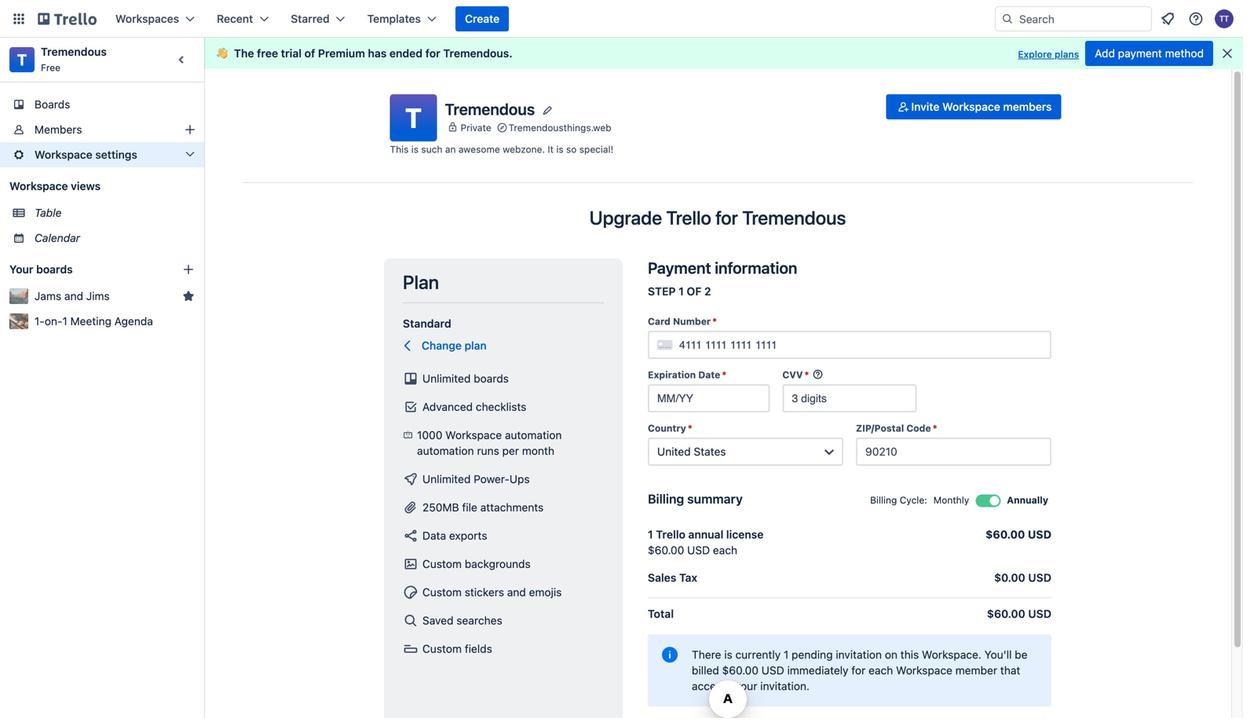 Task type: describe. For each thing, give the bounding box(es) containing it.
tremendous up 'private'
[[445, 100, 535, 118]]

invite workspace members button
[[887, 94, 1062, 119]]

you'll be billed
[[692, 648, 1028, 677]]

saved
[[423, 614, 454, 627]]

payment
[[1119, 47, 1163, 60]]

free
[[257, 47, 278, 60]]

this
[[390, 144, 409, 155]]

1-
[[35, 315, 45, 328]]

create button
[[456, 6, 509, 31]]

1-on-1 meeting agenda
[[35, 315, 153, 328]]

banner containing 👋
[[204, 38, 1244, 69]]

and inside jams and jims link
[[64, 290, 83, 303]]

trello for 1
[[656, 528, 686, 541]]

1 vertical spatial $60.00 usd
[[988, 607, 1052, 620]]

calendar
[[35, 231, 80, 244]]

billing for billing cycle : monthly
[[871, 495, 898, 506]]

1 horizontal spatial is
[[557, 144, 564, 155]]

usd down annually
[[1028, 528, 1052, 541]]

boards for your boards
[[36, 263, 73, 276]]

your boards
[[9, 263, 73, 276]]

workspace settings
[[35, 148, 137, 161]]

an
[[445, 144, 456, 155]]

billing cycle : monthly
[[871, 495, 970, 506]]

explore plans button
[[1019, 45, 1080, 64]]

explore
[[1019, 49, 1053, 60]]

usd inside 1 trello annual license $60.00 usd each
[[688, 544, 710, 557]]

monthly
[[934, 495, 970, 506]]

open information menu image
[[1189, 11, 1205, 27]]

add payment method button
[[1086, 41, 1214, 66]]

1 horizontal spatial and
[[507, 586, 526, 599]]

expiration date *
[[648, 369, 727, 380]]

your
[[735, 680, 758, 693]]

recent button
[[207, 6, 278, 31]]

settings
[[95, 148, 137, 161]]

workspaces
[[116, 12, 179, 25]]

your
[[9, 263, 33, 276]]

templates
[[367, 12, 421, 25]]

$60.00 down $0.00
[[988, 607, 1026, 620]]

has
[[368, 47, 387, 60]]

number
[[673, 316, 711, 327]]

united
[[658, 445, 691, 458]]

250mb file attachments
[[423, 501, 544, 514]]

250mb
[[423, 501, 459, 514]]

there is currently 1 pending invitation on this workspace.
[[692, 648, 982, 661]]

workspace inside button
[[943, 100, 1001, 113]]

cvv *
[[783, 369, 810, 380]]

unlimited for unlimited boards
[[423, 372, 471, 385]]

checklists
[[476, 400, 527, 413]]

is for this
[[412, 144, 419, 155]]

boards link
[[0, 92, 204, 117]]

workspace navigation collapse icon image
[[171, 49, 193, 71]]

member
[[956, 664, 998, 677]]

card
[[648, 316, 671, 327]]

exports
[[449, 529, 488, 542]]

members
[[35, 123, 82, 136]]

workspace views
[[9, 180, 101, 193]]

1 inside payment information step 1 of 2
[[679, 285, 684, 298]]

trello for upgrade
[[667, 207, 712, 229]]

1 trello annual license $60.00 usd each
[[648, 528, 764, 557]]

plan
[[403, 271, 439, 293]]

that
[[1001, 664, 1021, 677]]

change plan button
[[400, 338, 487, 354]]

tremendous up information
[[743, 207, 847, 229]]

expiration
[[648, 369, 696, 380]]

workspace settings button
[[0, 142, 204, 167]]

$0.00 usd
[[995, 571, 1052, 584]]

workspace inside popup button
[[35, 148, 92, 161]]

* right country
[[688, 423, 693, 434]]

* left open cvv tooltip icon
[[805, 369, 810, 380]]

add board image
[[182, 263, 195, 276]]

searches
[[457, 614, 503, 627]]

this
[[901, 648, 919, 661]]

1 vertical spatial automation
[[417, 444, 474, 457]]

workspace inside '1000 workspace automation automation runs per month'
[[446, 429, 502, 442]]

be
[[1015, 648, 1028, 661]]

change plan
[[422, 339, 487, 352]]

data
[[423, 529, 446, 542]]

sales tax
[[648, 571, 698, 584]]

fields
[[465, 642, 493, 655]]

add payment method
[[1095, 47, 1205, 60]]

starred
[[291, 12, 330, 25]]

2
[[705, 285, 712, 298]]

this is such an awesome webzone. it is so special!
[[390, 144, 614, 155]]

method
[[1166, 47, 1205, 60]]

custom for custom fields
[[423, 642, 462, 655]]

back to home image
[[38, 6, 97, 31]]

sm image
[[896, 99, 912, 115]]

information
[[715, 259, 798, 277]]

jams and jims link
[[35, 288, 176, 304]]

2 vertical spatial $60.00 usd
[[723, 664, 785, 677]]

upgrade trello for tremendous
[[590, 207, 847, 229]]

payment
[[648, 259, 712, 277]]

t for t link
[[17, 50, 27, 69]]

change
[[422, 339, 462, 352]]

is for there
[[725, 648, 733, 661]]

currently
[[736, 648, 781, 661]]

the
[[234, 47, 254, 60]]

open cvv tooltip image
[[813, 369, 824, 380]]

0 notifications image
[[1159, 9, 1178, 28]]

tremendousthings.web
[[509, 122, 612, 133]]

immediately for each workspace member that accepts your invitation.
[[692, 664, 1021, 693]]

jams and jims
[[35, 290, 110, 303]]



Task type: locate. For each thing, give the bounding box(es) containing it.
card number *
[[648, 316, 717, 327]]

👋
[[217, 47, 228, 60]]

workspaces button
[[106, 6, 204, 31]]

* right number
[[713, 316, 717, 327]]

boards inside your boards with 2 items element
[[36, 263, 73, 276]]

is right there
[[725, 648, 733, 661]]

usd down annual
[[688, 544, 710, 557]]

starred button
[[282, 6, 355, 31]]

annual
[[689, 528, 724, 541]]

1 inside 1 trello annual license $60.00 usd each
[[648, 528, 654, 541]]

members
[[1004, 100, 1053, 113]]

of inside payment information step 1 of 2
[[687, 285, 702, 298]]

0 vertical spatial for
[[426, 47, 441, 60]]

2 custom from the top
[[423, 586, 462, 599]]

1000
[[417, 429, 443, 442]]

unlimited up 250mb
[[423, 473, 471, 486]]

boards for unlimited boards
[[474, 372, 509, 385]]

plan
[[465, 339, 487, 352]]

1000 workspace automation automation runs per month
[[417, 429, 562, 457]]

pending
[[792, 648, 833, 661]]

$60.00 usd down currently
[[723, 664, 785, 677]]

awesome
[[459, 144, 500, 155]]

1 up sales at bottom right
[[648, 528, 654, 541]]

there
[[692, 648, 722, 661]]

for up information
[[716, 207, 739, 229]]

1
[[679, 285, 684, 298], [62, 315, 67, 328], [648, 528, 654, 541], [784, 648, 789, 661]]

and left jims
[[64, 290, 83, 303]]

zip/postal
[[856, 423, 905, 434]]

tremendous free
[[41, 45, 107, 73]]

billing left cycle
[[871, 495, 898, 506]]

👋 the free trial of premium has ended for tremendous .
[[217, 47, 513, 60]]

workspace down members
[[35, 148, 92, 161]]

1-on-1 meeting agenda link
[[35, 314, 195, 329]]

1 custom from the top
[[423, 557, 462, 570]]

agenda
[[115, 315, 153, 328]]

for down invitation
[[852, 664, 866, 677]]

1 horizontal spatial billing
[[871, 495, 898, 506]]

workspace
[[943, 100, 1001, 113], [35, 148, 92, 161], [9, 180, 68, 193], [446, 429, 502, 442], [897, 664, 953, 677]]

1 horizontal spatial for
[[716, 207, 739, 229]]

$60.00 inside 1 trello annual license $60.00 usd each
[[648, 544, 685, 557]]

for inside immediately for each workspace member that accepts your invitation.
[[852, 664, 866, 677]]

* for zip/postal code *
[[933, 423, 938, 434]]

1 vertical spatial t
[[405, 101, 422, 134]]

ups
[[510, 473, 530, 486]]

workspace up "runs"
[[446, 429, 502, 442]]

2 vertical spatial custom
[[423, 642, 462, 655]]

3 custom from the top
[[423, 642, 462, 655]]

t
[[17, 50, 27, 69], [405, 101, 422, 134]]

annually
[[1008, 495, 1049, 506]]

license
[[727, 528, 764, 541]]

create
[[465, 12, 500, 25]]

$60.00 up "your"
[[723, 664, 759, 677]]

wave image
[[217, 46, 228, 61]]

$60.00
[[986, 528, 1026, 541], [648, 544, 685, 557], [988, 607, 1026, 620], [723, 664, 759, 677]]

0 horizontal spatial for
[[426, 47, 441, 60]]

2 horizontal spatial for
[[852, 664, 866, 677]]

meeting
[[70, 315, 112, 328]]

unlimited for unlimited power-ups
[[423, 473, 471, 486]]

.
[[509, 47, 513, 60]]

free
[[41, 62, 60, 73]]

and left emojis
[[507, 586, 526, 599]]

2 horizontal spatial is
[[725, 648, 733, 661]]

2 vertical spatial for
[[852, 664, 866, 677]]

search image
[[1002, 13, 1014, 25]]

1 vertical spatial trello
[[656, 528, 686, 541]]

0 horizontal spatial and
[[64, 290, 83, 303]]

trello inside 1 trello annual license $60.00 usd each
[[656, 528, 686, 541]]

code
[[907, 423, 932, 434]]

t link
[[9, 47, 35, 72]]

$60.00 down annually
[[986, 528, 1026, 541]]

emojis
[[529, 586, 562, 599]]

private
[[461, 122, 492, 133]]

trello left annual
[[656, 528, 686, 541]]

0 vertical spatial and
[[64, 290, 83, 303]]

each inside 1 trello annual license $60.00 usd each
[[713, 544, 738, 557]]

you'll
[[985, 648, 1012, 661]]

tremendous link
[[41, 45, 107, 58]]

advanced checklists
[[423, 400, 527, 413]]

power-
[[474, 473, 510, 486]]

unlimited power-ups
[[423, 473, 530, 486]]

1 unlimited from the top
[[423, 372, 471, 385]]

tremendous down create button
[[443, 47, 509, 60]]

table link
[[35, 205, 195, 221]]

terry turtle (terryturtle) image
[[1216, 9, 1234, 28]]

unlimited up "advanced"
[[423, 372, 471, 385]]

starred icon image
[[182, 290, 195, 303]]

t for t button
[[405, 101, 422, 134]]

for right ended
[[426, 47, 441, 60]]

1 horizontal spatial boards
[[474, 372, 509, 385]]

summary
[[688, 491, 743, 506]]

workspace right invite
[[943, 100, 1001, 113]]

1 horizontal spatial t
[[405, 101, 422, 134]]

1 left pending
[[784, 648, 789, 661]]

t inside button
[[405, 101, 422, 134]]

united states
[[658, 445, 726, 458]]

primary element
[[0, 0, 1244, 38]]

of left the 2
[[687, 285, 702, 298]]

0 vertical spatial trello
[[667, 207, 712, 229]]

boards up jams
[[36, 263, 73, 276]]

* right date
[[722, 369, 727, 380]]

*
[[713, 316, 717, 327], [722, 369, 727, 380], [805, 369, 810, 380], [688, 423, 693, 434], [933, 423, 938, 434]]

upgrade
[[590, 207, 663, 229]]

billing summary
[[648, 491, 743, 506]]

custom for custom backgrounds
[[423, 557, 462, 570]]

country *
[[648, 423, 693, 434]]

workspace down the this
[[897, 664, 953, 677]]

so
[[567, 144, 577, 155]]

of for the
[[305, 47, 315, 60]]

tremendous up 'free'
[[41, 45, 107, 58]]

custom up the saved
[[423, 586, 462, 599]]

0 vertical spatial unlimited
[[423, 372, 471, 385]]

file
[[462, 501, 478, 514]]

is right it
[[557, 144, 564, 155]]

0 horizontal spatial boards
[[36, 263, 73, 276]]

accepts
[[692, 680, 732, 693]]

90210 text field
[[856, 438, 1052, 466]]

1 right 1-
[[62, 315, 67, 328]]

usd up invitation.
[[762, 664, 785, 677]]

billed
[[692, 664, 720, 677]]

0 vertical spatial custom
[[423, 557, 462, 570]]

cvv
[[783, 369, 803, 380]]

calendar link
[[35, 230, 195, 246]]

0 horizontal spatial billing
[[648, 491, 685, 506]]

* right code
[[933, 423, 938, 434]]

data exports
[[423, 529, 488, 542]]

Search field
[[996, 6, 1153, 31]]

trello up the payment
[[667, 207, 712, 229]]

$60.00 usd down the $0.00 usd
[[988, 607, 1052, 620]]

t button
[[390, 94, 437, 141]]

* for card number *
[[713, 316, 717, 327]]

country
[[648, 423, 687, 434]]

billing down united
[[648, 491, 685, 506]]

usd right $0.00
[[1029, 571, 1052, 584]]

banner
[[204, 38, 1244, 69]]

0 vertical spatial each
[[713, 544, 738, 557]]

1 horizontal spatial each
[[869, 664, 894, 677]]

states
[[694, 445, 726, 458]]

0 horizontal spatial is
[[412, 144, 419, 155]]

custom down the saved
[[423, 642, 462, 655]]

zip/postal code *
[[856, 423, 938, 434]]

t up this
[[405, 101, 422, 134]]

your boards with 2 items element
[[9, 260, 159, 279]]

such
[[421, 144, 443, 155]]

0 horizontal spatial automation
[[417, 444, 474, 457]]

automation down the 1000
[[417, 444, 474, 457]]

special!
[[580, 144, 614, 155]]

saved searches
[[423, 614, 503, 627]]

of right trial
[[305, 47, 315, 60]]

each down on at right
[[869, 664, 894, 677]]

custom down data
[[423, 557, 462, 570]]

each inside immediately for each workspace member that accepts your invitation.
[[869, 664, 894, 677]]

1 vertical spatial custom
[[423, 586, 462, 599]]

1 vertical spatial and
[[507, 586, 526, 599]]

1 vertical spatial boards
[[474, 372, 509, 385]]

automation up month
[[505, 429, 562, 442]]

of for information
[[687, 285, 702, 298]]

$60.00 usd down annually
[[986, 528, 1052, 541]]

0 vertical spatial boards
[[36, 263, 73, 276]]

it
[[548, 144, 554, 155]]

custom for custom stickers and emojis
[[423, 586, 462, 599]]

0 vertical spatial automation
[[505, 429, 562, 442]]

boards up checklists
[[474, 372, 509, 385]]

for
[[426, 47, 441, 60], [716, 207, 739, 229], [852, 664, 866, 677]]

1 right step
[[679, 285, 684, 298]]

month
[[522, 444, 555, 457]]

* for expiration date *
[[722, 369, 727, 380]]

1 vertical spatial of
[[687, 285, 702, 298]]

1 horizontal spatial of
[[687, 285, 702, 298]]

t left 'free'
[[17, 50, 27, 69]]

0 vertical spatial $60.00 usd
[[986, 528, 1052, 541]]

0 horizontal spatial each
[[713, 544, 738, 557]]

1 vertical spatial each
[[869, 664, 894, 677]]

1 horizontal spatial automation
[[505, 429, 562, 442]]

each down annual
[[713, 544, 738, 557]]

0 horizontal spatial t
[[17, 50, 27, 69]]

$60.00 up sales at bottom right
[[648, 544, 685, 557]]

billing for billing summary
[[648, 491, 685, 506]]

webzone.
[[503, 144, 545, 155]]

0 vertical spatial of
[[305, 47, 315, 60]]

advanced
[[423, 400, 473, 413]]

workspace inside immediately for each workspace member that accepts your invitation.
[[897, 664, 953, 677]]

per
[[503, 444, 519, 457]]

stickers
[[465, 586, 504, 599]]

is right this
[[412, 144, 419, 155]]

runs
[[477, 444, 500, 457]]

0 vertical spatial t
[[17, 50, 27, 69]]

sales
[[648, 571, 677, 584]]

1 vertical spatial for
[[716, 207, 739, 229]]

$60.00 usd
[[986, 528, 1052, 541], [988, 607, 1052, 620], [723, 664, 785, 677]]

invite workspace members
[[912, 100, 1053, 113]]

of
[[305, 47, 315, 60], [687, 285, 702, 298]]

invitation
[[836, 648, 882, 661]]

1 vertical spatial unlimited
[[423, 473, 471, 486]]

0 horizontal spatial of
[[305, 47, 315, 60]]

usd down the $0.00 usd
[[1029, 607, 1052, 620]]

2 unlimited from the top
[[423, 473, 471, 486]]

on
[[885, 648, 898, 661]]

workspace up table
[[9, 180, 68, 193]]

backgrounds
[[465, 557, 531, 570]]

attachments
[[481, 501, 544, 514]]



Task type: vqa. For each thing, say whether or not it's contained in the screenshot.
WORKSPACE within the button
yes



